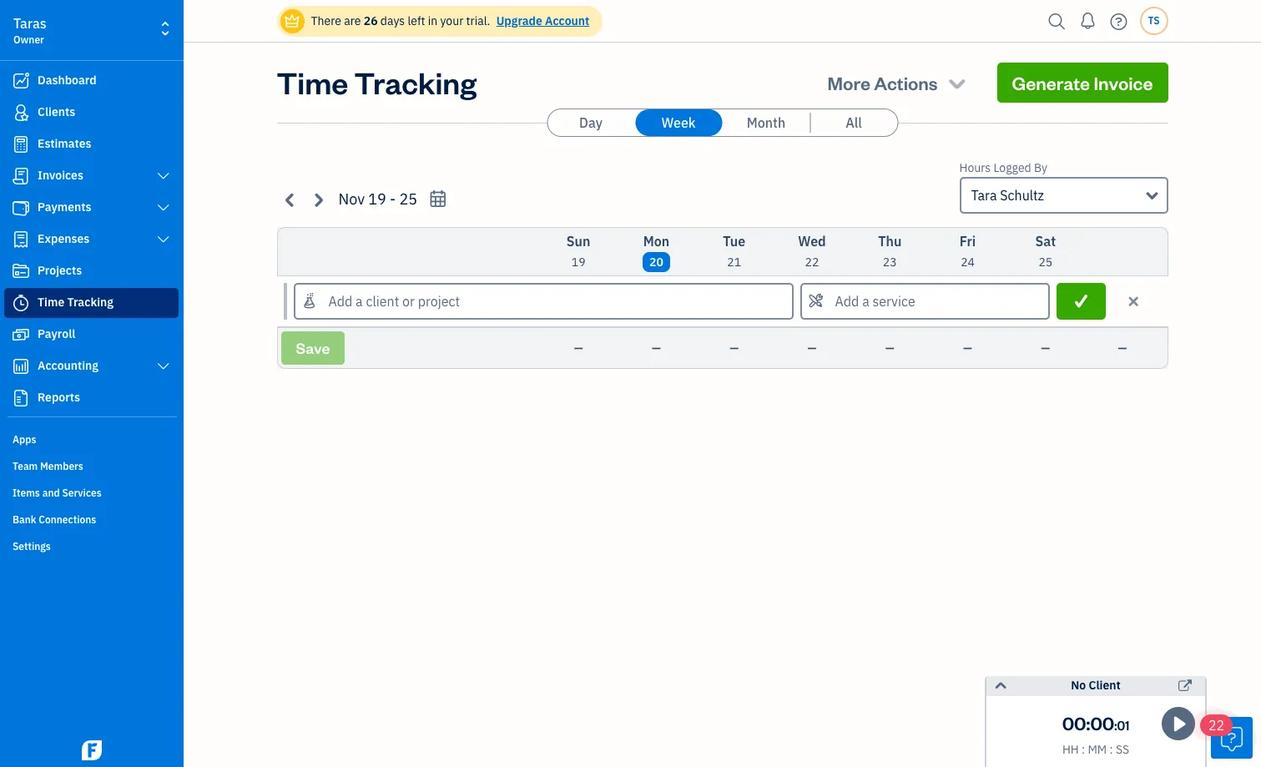 Task type: vqa. For each thing, say whether or not it's contained in the screenshot.
the topmost 25
yes



Task type: locate. For each thing, give the bounding box(es) containing it.
time tracking
[[277, 63, 477, 102], [38, 295, 114, 310]]

1 — from the left
[[574, 341, 583, 356]]

more actions
[[828, 71, 938, 94]]

time down there
[[277, 63, 348, 102]]

invoices
[[38, 168, 83, 183]]

0 horizontal spatial 25
[[400, 190, 418, 209]]

:
[[1087, 711, 1091, 735], [1115, 718, 1118, 734], [1082, 742, 1086, 757], [1110, 742, 1114, 757]]

nov
[[339, 190, 365, 209]]

1 00 from the left
[[1063, 711, 1087, 735]]

1 horizontal spatial 25
[[1039, 255, 1053, 270]]

0 horizontal spatial time tracking
[[38, 295, 114, 310]]

3 — from the left
[[730, 341, 739, 356]]

trial.
[[466, 13, 490, 28]]

payroll link
[[4, 320, 179, 350]]

save row image
[[1072, 293, 1091, 310]]

2 chevron large down image from the top
[[156, 201, 171, 215]]

chevron large down image inside payments link
[[156, 201, 171, 215]]

19
[[368, 190, 386, 209], [572, 255, 586, 270]]

1 vertical spatial tracking
[[67, 295, 114, 310]]

thu
[[879, 233, 902, 250]]

sun 19
[[567, 233, 591, 270]]

wed 22
[[798, 233, 826, 270]]

chevron large down image up payments link
[[156, 169, 171, 183]]

Add a service text field
[[802, 285, 1049, 318]]

1 vertical spatial 25
[[1039, 255, 1053, 270]]

23
[[883, 255, 897, 270]]

time
[[277, 63, 348, 102], [38, 295, 64, 310]]

invoice image
[[11, 168, 31, 185]]

day
[[580, 114, 603, 131]]

0 horizontal spatial 19
[[368, 190, 386, 209]]

1 horizontal spatial 00
[[1091, 711, 1115, 735]]

20
[[650, 255, 664, 270]]

account
[[545, 13, 590, 28]]

services
[[62, 487, 102, 499]]

22
[[805, 255, 819, 270], [1209, 717, 1225, 734]]

days
[[381, 13, 405, 28]]

4 chevron large down image from the top
[[156, 360, 171, 373]]

money image
[[11, 326, 31, 343]]

more
[[828, 71, 871, 94]]

time tracking inside time tracking link
[[38, 295, 114, 310]]

time tracking down projects link
[[38, 295, 114, 310]]

there
[[311, 13, 341, 28]]

1 vertical spatial time tracking
[[38, 295, 114, 310]]

your
[[440, 13, 464, 28]]

0 horizontal spatial 00
[[1063, 711, 1087, 735]]

are
[[344, 13, 361, 28]]

generate invoice button
[[997, 63, 1169, 103]]

0 vertical spatial tracking
[[354, 63, 477, 102]]

25 inside sat 25
[[1039, 255, 1053, 270]]

items
[[13, 487, 40, 499]]

bank
[[13, 514, 36, 526]]

: up ss
[[1115, 718, 1118, 734]]

1 chevron large down image from the top
[[156, 169, 171, 183]]

: up 'mm'
[[1087, 711, 1091, 735]]

0 vertical spatial 22
[[805, 255, 819, 270]]

sun
[[567, 233, 591, 250]]

invoice
[[1094, 71, 1154, 94]]

2 00 from the left
[[1091, 711, 1115, 735]]

22 right resume timer "image"
[[1209, 717, 1225, 734]]

00 left 01
[[1091, 711, 1115, 735]]

there are 26 days left in your trial. upgrade account
[[311, 13, 590, 28]]

chevron large down image up expenses link
[[156, 201, 171, 215]]

mm
[[1088, 742, 1107, 757]]

0 vertical spatial 25
[[400, 190, 418, 209]]

taras owner
[[13, 15, 46, 46]]

1 horizontal spatial 19
[[572, 255, 586, 270]]

settings
[[13, 540, 51, 553]]

time tracking down "26" on the top of the page
[[277, 63, 477, 102]]

0 horizontal spatial 22
[[805, 255, 819, 270]]

0 vertical spatial 19
[[368, 190, 386, 209]]

0 vertical spatial time tracking
[[277, 63, 477, 102]]

connections
[[39, 514, 96, 526]]

chevron large down image up reports link
[[156, 360, 171, 373]]

00 up hh
[[1063, 711, 1087, 735]]

clients link
[[4, 98, 179, 128]]

tracking down projects link
[[67, 295, 114, 310]]

chevron large down image for accounting
[[156, 360, 171, 373]]

19 for nov
[[368, 190, 386, 209]]

team members
[[13, 460, 83, 473]]

1 vertical spatial 19
[[572, 255, 586, 270]]

chevron large down image inside expenses link
[[156, 233, 171, 246]]

accounting
[[38, 358, 98, 373]]

tue
[[723, 233, 746, 250]]

tracking
[[354, 63, 477, 102], [67, 295, 114, 310]]

25 down sat at the right of the page
[[1039, 255, 1053, 270]]

19 left - on the top of page
[[368, 190, 386, 209]]

mon 20
[[643, 233, 670, 270]]

3 chevron large down image from the top
[[156, 233, 171, 246]]

by
[[1035, 160, 1048, 175]]

left
[[408, 13, 425, 28]]

expense image
[[11, 231, 31, 248]]

1 horizontal spatial time
[[277, 63, 348, 102]]

25 right - on the top of page
[[400, 190, 418, 209]]

upgrade account link
[[493, 13, 590, 28]]

fri
[[960, 233, 976, 250]]

: right hh
[[1082, 742, 1086, 757]]

chevron large down image down payments link
[[156, 233, 171, 246]]

time inside "main" element
[[38, 295, 64, 310]]

6 — from the left
[[964, 341, 973, 356]]

chevron large down image for payments
[[156, 201, 171, 215]]

upgrade
[[497, 13, 543, 28]]

0 horizontal spatial time
[[38, 295, 64, 310]]

19 inside "sun 19"
[[572, 255, 586, 270]]

chevrondown image
[[946, 71, 969, 94]]

1 horizontal spatial 22
[[1209, 717, 1225, 734]]

reports link
[[4, 383, 179, 413]]

chevron large down image inside the accounting link
[[156, 360, 171, 373]]

0 horizontal spatial tracking
[[67, 295, 114, 310]]

22 button
[[1201, 715, 1253, 759]]

chevron large down image inside invoices link
[[156, 169, 171, 183]]

projects
[[38, 263, 82, 278]]

00
[[1063, 711, 1087, 735], [1091, 711, 1115, 735]]

hours logged by
[[960, 160, 1048, 175]]

chevron large down image
[[156, 169, 171, 183], [156, 201, 171, 215], [156, 233, 171, 246], [156, 360, 171, 373]]

ts button
[[1140, 7, 1169, 35]]

—
[[574, 341, 583, 356], [652, 341, 661, 356], [730, 341, 739, 356], [808, 341, 817, 356], [886, 341, 895, 356], [964, 341, 973, 356], [1042, 341, 1051, 356], [1118, 341, 1128, 356]]

1 vertical spatial time
[[38, 295, 64, 310]]

no client
[[1071, 678, 1121, 693]]

notifications image
[[1075, 4, 1102, 38]]

main element
[[0, 0, 225, 767]]

tracking down left
[[354, 63, 477, 102]]

expand timer details image
[[994, 676, 1009, 696]]

1 vertical spatial 22
[[1209, 717, 1225, 734]]

more actions button
[[813, 63, 984, 103]]

generate invoice
[[1012, 71, 1154, 94]]

time right the timer icon
[[38, 295, 64, 310]]

tara schultz
[[971, 187, 1045, 204]]

chart image
[[11, 358, 31, 375]]

all
[[846, 114, 862, 131]]

crown image
[[283, 12, 301, 30]]

01
[[1118, 718, 1130, 734]]

generate
[[1012, 71, 1091, 94]]

22 down wed
[[805, 255, 819, 270]]

19 down sun
[[572, 255, 586, 270]]

ts
[[1148, 14, 1160, 27]]



Task type: describe. For each thing, give the bounding box(es) containing it.
logged
[[994, 160, 1032, 175]]

week link
[[635, 109, 722, 136]]

tue 21
[[723, 233, 746, 270]]

7 — from the left
[[1042, 341, 1051, 356]]

tara schultz button
[[960, 177, 1169, 214]]

estimates
[[38, 136, 91, 151]]

search image
[[1044, 9, 1071, 34]]

chevron large down image for invoices
[[156, 169, 171, 183]]

client
[[1089, 678, 1121, 693]]

month link
[[723, 109, 810, 136]]

sat
[[1036, 233, 1056, 250]]

estimates link
[[4, 129, 179, 159]]

members
[[40, 460, 83, 473]]

Add a client or project text field
[[295, 285, 792, 318]]

taras
[[13, 15, 46, 32]]

next week image
[[309, 190, 328, 209]]

chevron large down image for expenses
[[156, 233, 171, 246]]

and
[[42, 487, 60, 499]]

wed
[[798, 233, 826, 250]]

-
[[390, 190, 396, 209]]

bank connections
[[13, 514, 96, 526]]

report image
[[11, 390, 31, 407]]

items and services link
[[4, 480, 179, 505]]

mon
[[643, 233, 670, 250]]

reports
[[38, 390, 80, 405]]

26
[[364, 13, 378, 28]]

payment image
[[11, 200, 31, 216]]

accounting link
[[4, 352, 179, 382]]

thu 23
[[879, 233, 902, 270]]

0 vertical spatial time
[[277, 63, 348, 102]]

choose a date image
[[428, 190, 448, 209]]

dashboard link
[[4, 66, 179, 96]]

actions
[[874, 71, 938, 94]]

cancel image
[[1126, 291, 1142, 311]]

payments
[[38, 200, 91, 215]]

bank connections link
[[4, 507, 179, 532]]

clients
[[38, 104, 75, 119]]

hours
[[960, 160, 991, 175]]

2 — from the left
[[652, 341, 661, 356]]

projects link
[[4, 256, 179, 286]]

time tracking link
[[4, 288, 179, 318]]

payroll
[[38, 326, 75, 342]]

freshbooks image
[[78, 741, 105, 761]]

resource center badge image
[[1212, 717, 1253, 759]]

21
[[728, 255, 742, 270]]

payments link
[[4, 193, 179, 223]]

invoices link
[[4, 161, 179, 191]]

timer image
[[11, 295, 31, 311]]

1 horizontal spatial time tracking
[[277, 63, 477, 102]]

client image
[[11, 104, 31, 121]]

schultz
[[1000, 187, 1045, 204]]

tara
[[971, 187, 997, 204]]

owner
[[13, 33, 44, 46]]

dashboard image
[[11, 73, 31, 89]]

team members link
[[4, 453, 179, 478]]

all link
[[811, 109, 898, 136]]

apps
[[13, 433, 36, 446]]

go to help image
[[1106, 9, 1133, 34]]

dashboard
[[38, 73, 97, 88]]

previous week image
[[281, 190, 300, 209]]

22 inside dropdown button
[[1209, 717, 1225, 734]]

day link
[[548, 109, 635, 136]]

items and services
[[13, 487, 102, 499]]

hh
[[1063, 742, 1079, 757]]

project image
[[11, 263, 31, 280]]

ss
[[1116, 742, 1130, 757]]

5 — from the left
[[886, 341, 895, 356]]

19 for sun
[[572, 255, 586, 270]]

1 horizontal spatial tracking
[[354, 63, 477, 102]]

tracking inside time tracking link
[[67, 295, 114, 310]]

estimate image
[[11, 136, 31, 153]]

open in new window image
[[1179, 676, 1192, 696]]

22 inside wed 22
[[805, 255, 819, 270]]

no
[[1071, 678, 1086, 693]]

fri 24
[[960, 233, 976, 270]]

resume timer image
[[1168, 714, 1191, 734]]

team
[[13, 460, 38, 473]]

: left ss
[[1110, 742, 1114, 757]]

expenses link
[[4, 225, 179, 255]]

4 — from the left
[[808, 341, 817, 356]]

week
[[662, 114, 696, 131]]

8 — from the left
[[1118, 341, 1128, 356]]

00 : 00 : 01 hh : mm : ss
[[1063, 711, 1130, 757]]

month
[[747, 114, 786, 131]]

expenses
[[38, 231, 90, 246]]

apps link
[[4, 427, 179, 452]]

in
[[428, 13, 438, 28]]

24
[[961, 255, 975, 270]]

nov 19 - 25
[[339, 190, 418, 209]]



